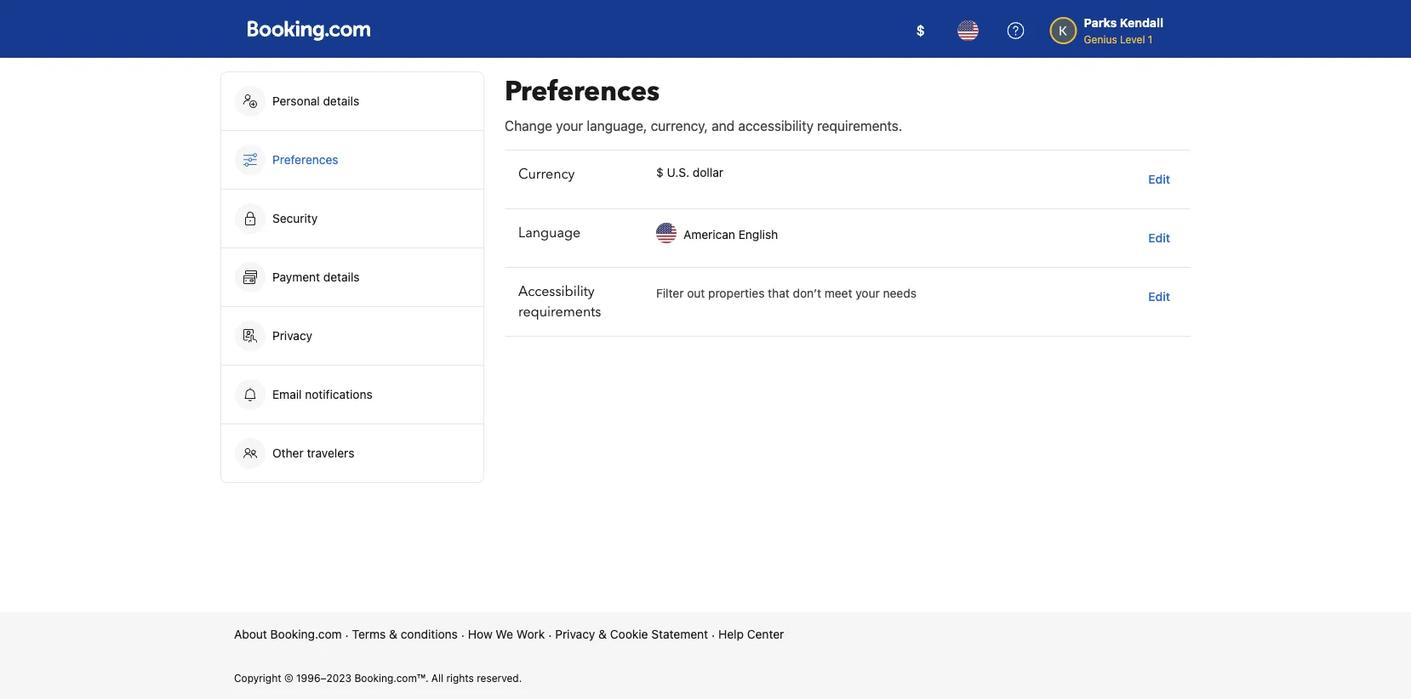 Task type: vqa. For each thing, say whether or not it's contained in the screenshot.
the 'or'
no



Task type: describe. For each thing, give the bounding box(es) containing it.
work
[[517, 628, 545, 642]]

security
[[273, 212, 318, 226]]

and
[[712, 118, 735, 134]]

1
[[1149, 33, 1153, 45]]

booking.com™.
[[355, 673, 429, 685]]

$ for $
[[917, 23, 925, 39]]

conditions
[[401, 628, 458, 642]]

change
[[505, 118, 553, 134]]

email notifications
[[273, 388, 373, 402]]

$ for $ u.s. dollar
[[657, 166, 664, 180]]

& for terms
[[389, 628, 398, 642]]

accessibility requirements
[[519, 283, 602, 322]]

privacy for privacy
[[273, 329, 313, 343]]

& for privacy
[[599, 628, 607, 642]]

language
[[519, 224, 581, 243]]

rights
[[447, 673, 474, 685]]

1996–2023
[[296, 673, 352, 685]]

payment
[[273, 270, 320, 284]]

travelers
[[307, 447, 355, 461]]

genius
[[1085, 33, 1118, 45]]

filter out properties that don't meet your needs
[[657, 287, 917, 301]]

edit for language
[[1149, 231, 1171, 245]]

how
[[468, 628, 493, 642]]

terms & conditions link
[[352, 627, 458, 644]]

help center
[[719, 628, 785, 642]]

we
[[496, 628, 514, 642]]

requirements.
[[818, 118, 903, 134]]

preferences change your language, currency, and accessibility requirements.
[[505, 73, 903, 134]]

personal
[[273, 94, 320, 108]]

terms
[[352, 628, 386, 642]]

copyright © 1996–2023 booking.com™. all rights reserved.
[[234, 673, 522, 685]]

american
[[684, 228, 736, 242]]

center
[[747, 628, 785, 642]]

currency
[[519, 165, 575, 184]]

booking.com
[[270, 628, 342, 642]]

other
[[273, 447, 304, 461]]

edit button for currency
[[1142, 164, 1178, 195]]

properties
[[709, 287, 765, 301]]

that
[[768, 287, 790, 301]]

$ u.s. dollar
[[657, 166, 724, 180]]

parks
[[1085, 16, 1118, 30]]

notifications
[[305, 388, 373, 402]]

terms & conditions
[[352, 628, 458, 642]]

accessibility
[[739, 118, 814, 134]]

language,
[[587, 118, 648, 134]]

needs
[[884, 287, 917, 301]]

preferences for preferences
[[273, 153, 339, 167]]

details for payment details
[[323, 270, 360, 284]]

u.s.
[[667, 166, 690, 180]]

copyright
[[234, 673, 281, 685]]

1 horizontal spatial your
[[856, 287, 880, 301]]

how we work
[[468, 628, 545, 642]]



Task type: locate. For each thing, give the bounding box(es) containing it.
2 edit from the top
[[1149, 231, 1171, 245]]

preferences down personal
[[273, 153, 339, 167]]

1 vertical spatial edit button
[[1142, 223, 1178, 254]]

1 horizontal spatial $
[[917, 23, 925, 39]]

1 vertical spatial your
[[856, 287, 880, 301]]

about booking.com
[[234, 628, 342, 642]]

privacy down payment
[[273, 329, 313, 343]]

1 edit button from the top
[[1142, 164, 1178, 195]]

statement
[[652, 628, 709, 642]]

privacy
[[273, 329, 313, 343], [555, 628, 596, 642]]

out
[[687, 287, 705, 301]]

details right payment
[[323, 270, 360, 284]]

2 edit button from the top
[[1142, 223, 1178, 254]]

privacy link
[[221, 307, 484, 365]]

personal details
[[273, 94, 360, 108]]

your right "meet"
[[856, 287, 880, 301]]

$
[[917, 23, 925, 39], [657, 166, 664, 180]]

filter
[[657, 287, 684, 301]]

1 edit from the top
[[1149, 172, 1171, 186]]

edit button
[[1142, 164, 1178, 195], [1142, 223, 1178, 254], [1142, 282, 1178, 313]]

0 vertical spatial $
[[917, 23, 925, 39]]

1 vertical spatial preferences
[[273, 153, 339, 167]]

all
[[432, 673, 444, 685]]

how we work link
[[468, 627, 545, 644]]

details right personal
[[323, 94, 360, 108]]

details for personal details
[[323, 94, 360, 108]]

& right terms
[[389, 628, 398, 642]]

privacy & cookie statement
[[555, 628, 709, 642]]

your
[[556, 118, 584, 134], [856, 287, 880, 301]]

payment details link
[[221, 249, 484, 307]]

parks kendall genius level 1
[[1085, 16, 1164, 45]]

accessibility
[[519, 283, 595, 301]]

don't
[[793, 287, 822, 301]]

& left the cookie
[[599, 628, 607, 642]]

0 horizontal spatial preferences
[[273, 153, 339, 167]]

1 vertical spatial details
[[323, 270, 360, 284]]

0 vertical spatial edit button
[[1142, 164, 1178, 195]]

2 & from the left
[[599, 628, 607, 642]]

©
[[284, 673, 293, 685]]

edit button for accessibility requirements
[[1142, 282, 1178, 313]]

$ button
[[901, 10, 941, 51]]

about
[[234, 628, 267, 642]]

0 vertical spatial preferences
[[505, 73, 660, 110]]

2 vertical spatial edit button
[[1142, 282, 1178, 313]]

requirements
[[519, 303, 602, 322]]

edit for accessibility requirements
[[1149, 290, 1171, 304]]

1 vertical spatial privacy
[[555, 628, 596, 642]]

privacy & cookie statement link
[[555, 627, 709, 644]]

level
[[1121, 33, 1146, 45]]

security link
[[221, 190, 484, 248]]

your inside 'preferences change your language, currency, and accessibility requirements.'
[[556, 118, 584, 134]]

your right change
[[556, 118, 584, 134]]

dollar
[[693, 166, 724, 180]]

0 vertical spatial edit
[[1149, 172, 1171, 186]]

preferences up language,
[[505, 73, 660, 110]]

preferences inside 'preferences change your language, currency, and accessibility requirements.'
[[505, 73, 660, 110]]

preferences for preferences change your language, currency, and accessibility requirements.
[[505, 73, 660, 110]]

email notifications link
[[221, 366, 484, 424]]

edit button for language
[[1142, 223, 1178, 254]]

preferences inside 'link'
[[273, 153, 339, 167]]

personal details link
[[221, 72, 484, 130]]

email
[[273, 388, 302, 402]]

1 vertical spatial edit
[[1149, 231, 1171, 245]]

edit
[[1149, 172, 1171, 186], [1149, 231, 1171, 245], [1149, 290, 1171, 304]]

3 edit from the top
[[1149, 290, 1171, 304]]

1 horizontal spatial &
[[599, 628, 607, 642]]

1 vertical spatial $
[[657, 166, 664, 180]]

preferences
[[505, 73, 660, 110], [273, 153, 339, 167]]

$ inside button
[[917, 23, 925, 39]]

edit for currency
[[1149, 172, 1171, 186]]

cookie
[[610, 628, 648, 642]]

0 vertical spatial details
[[323, 94, 360, 108]]

about booking.com link
[[234, 627, 342, 644]]

help center link
[[719, 627, 785, 644]]

other travelers
[[273, 447, 355, 461]]

currency,
[[651, 118, 708, 134]]

help
[[719, 628, 744, 642]]

meet
[[825, 287, 853, 301]]

0 horizontal spatial your
[[556, 118, 584, 134]]

payment details
[[273, 270, 363, 284]]

0 horizontal spatial &
[[389, 628, 398, 642]]

2 details from the top
[[323, 270, 360, 284]]

0 vertical spatial your
[[556, 118, 584, 134]]

privacy right work at the left of the page
[[555, 628, 596, 642]]

kendall
[[1121, 16, 1164, 30]]

american english
[[684, 228, 779, 242]]

&
[[389, 628, 398, 642], [599, 628, 607, 642]]

preferences link
[[221, 131, 484, 189]]

privacy inside privacy link
[[273, 329, 313, 343]]

2 vertical spatial edit
[[1149, 290, 1171, 304]]

other travelers link
[[221, 425, 484, 483]]

privacy for privacy & cookie statement
[[555, 628, 596, 642]]

1 details from the top
[[323, 94, 360, 108]]

3 edit button from the top
[[1142, 282, 1178, 313]]

1 horizontal spatial privacy
[[555, 628, 596, 642]]

1 horizontal spatial preferences
[[505, 73, 660, 110]]

details
[[323, 94, 360, 108], [323, 270, 360, 284]]

0 vertical spatial privacy
[[273, 329, 313, 343]]

0 horizontal spatial privacy
[[273, 329, 313, 343]]

0 horizontal spatial $
[[657, 166, 664, 180]]

reserved.
[[477, 673, 522, 685]]

english
[[739, 228, 779, 242]]

1 & from the left
[[389, 628, 398, 642]]



